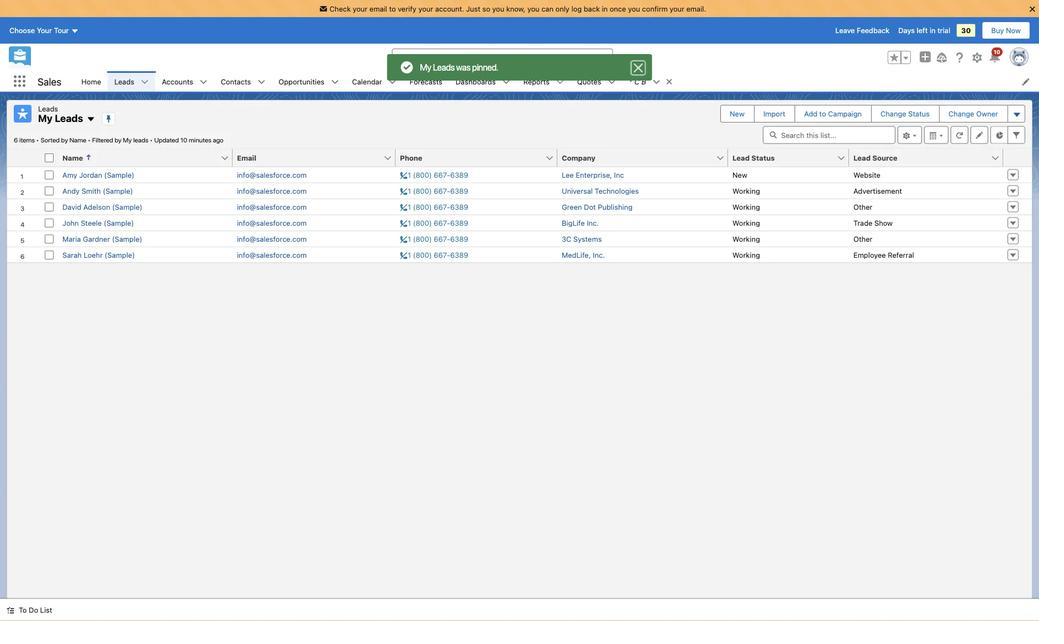Task type: locate. For each thing, give the bounding box(es) containing it.
by right the "sorted"
[[61, 136, 68, 144]]

change inside button
[[881, 110, 907, 118]]

2 you from the left
[[528, 4, 540, 13]]

sarah loehr (sample)
[[62, 251, 135, 259]]

5 info@salesforce.com link from the top
[[237, 235, 307, 243]]

info@salesforce.com link for david adelson (sample)
[[237, 203, 307, 211]]

(sample) down maria gardner (sample) 'link'
[[105, 251, 135, 259]]

change up "source"
[[881, 110, 907, 118]]

change status
[[881, 110, 930, 118]]

name up amy
[[62, 154, 83, 162]]

2 horizontal spatial you
[[628, 4, 640, 13]]

lead inside 'element'
[[733, 154, 750, 162]]

info@salesforce.com link for sarah loehr (sample)
[[237, 251, 307, 259]]

(sample) right the gardner
[[112, 235, 142, 243]]

amy
[[62, 171, 77, 179]]

2 text default image from the left
[[258, 78, 265, 86]]

10 inside 'popup button'
[[994, 49, 1001, 55]]

1 vertical spatial other
[[854, 235, 873, 243]]

text default image
[[666, 78, 673, 86], [200, 78, 208, 86], [331, 78, 339, 86], [389, 78, 396, 86], [608, 78, 616, 86], [653, 78, 661, 86], [86, 115, 95, 124], [7, 607, 14, 615]]

10
[[994, 49, 1001, 55], [180, 136, 187, 144]]

1 vertical spatial 10
[[180, 136, 187, 144]]

new
[[730, 110, 745, 118], [733, 171, 748, 179]]

2 other from the top
[[854, 235, 873, 243]]

4 working from the top
[[733, 235, 760, 243]]

you
[[492, 4, 504, 13], [528, 4, 540, 13], [628, 4, 640, 13]]

your right the verify
[[419, 4, 433, 13]]

3 text default image from the left
[[503, 78, 510, 86]]

3 info@salesforce.com from the top
[[237, 203, 307, 211]]

2 horizontal spatial my
[[420, 62, 432, 73]]

0 vertical spatial in
[[602, 4, 608, 13]]

text default image left accounts
[[141, 78, 149, 86]]

phone
[[400, 154, 422, 162]]

text default image inside the quotes list item
[[608, 78, 616, 86]]

my leads status
[[14, 136, 154, 144]]

1 • from the left
[[36, 136, 39, 144]]

3 info@salesforce.com link from the top
[[237, 203, 307, 211]]

source
[[873, 154, 898, 162]]

text default image down the search... 'button'
[[503, 78, 510, 86]]

my
[[420, 62, 432, 73], [38, 112, 53, 124], [123, 136, 132, 144]]

universal technologies link
[[562, 187, 639, 195]]

click to dial disabled image for medlife,
[[400, 251, 468, 259]]

other
[[854, 203, 873, 211], [854, 235, 873, 243]]

(sample) for amy jordan (sample)
[[104, 171, 134, 179]]

0 vertical spatial other
[[854, 203, 873, 211]]

10 left "minutes"
[[180, 136, 187, 144]]

1 other from the top
[[854, 203, 873, 211]]

status down import
[[752, 154, 775, 162]]

1 vertical spatial status
[[752, 154, 775, 162]]

1 vertical spatial to
[[820, 110, 826, 118]]

andy smith (sample) link
[[62, 187, 133, 195]]

(sample) up david adelson (sample) link
[[103, 187, 133, 195]]

contacts
[[221, 77, 251, 86]]

1 working from the top
[[733, 187, 760, 195]]

email.
[[687, 4, 706, 13]]

info@salesforce.com for andy smith (sample)
[[237, 187, 307, 195]]

you right so
[[492, 4, 504, 13]]

by
[[61, 136, 68, 144], [115, 136, 122, 144]]

lee enterprise, inc
[[562, 171, 624, 179]]

new inside my leads grid
[[733, 171, 748, 179]]

1 vertical spatial new
[[733, 171, 748, 179]]

to do list
[[19, 606, 52, 615]]

back
[[584, 4, 600, 13]]

show
[[875, 219, 893, 227]]

new left import "button"
[[730, 110, 745, 118]]

status up lead source button
[[909, 110, 930, 118]]

2 change from the left
[[949, 110, 975, 118]]

(sample) for maria gardner (sample)
[[112, 235, 142, 243]]

1 horizontal spatial your
[[419, 4, 433, 13]]

so
[[482, 4, 490, 13]]

3 you from the left
[[628, 4, 640, 13]]

info@salesforce.com
[[237, 171, 307, 179], [237, 187, 307, 195], [237, 203, 307, 211], [237, 219, 307, 227], [237, 235, 307, 243], [237, 251, 307, 259]]

text default image for leads
[[141, 78, 149, 86]]

4 info@salesforce.com from the top
[[237, 219, 307, 227]]

(sample) down name button
[[104, 171, 134, 179]]

maria gardner (sample) link
[[62, 235, 142, 243]]

1 click to dial disabled image from the top
[[400, 171, 468, 179]]

quotes list item
[[571, 71, 622, 92]]

leads list item
[[108, 71, 155, 92]]

1 horizontal spatial in
[[930, 26, 936, 35]]

you left the can
[[528, 4, 540, 13]]

working for universal technologies
[[733, 187, 760, 195]]

• right 'leads'
[[150, 136, 153, 144]]

gardner
[[83, 235, 110, 243]]

status for lead status
[[752, 154, 775, 162]]

0 vertical spatial my
[[420, 62, 432, 73]]

import button
[[755, 106, 794, 122]]

my leads was pinned.
[[420, 62, 498, 73]]

status inside button
[[909, 110, 930, 118]]

add to campaign
[[804, 110, 862, 118]]

medlife, inc.
[[562, 251, 605, 259]]

inc. down dot
[[587, 219, 599, 227]]

lead for lead status
[[733, 154, 750, 162]]

change inside "button"
[[949, 110, 975, 118]]

inc. for medlife, inc.
[[593, 251, 605, 259]]

1 text default image from the left
[[141, 78, 149, 86]]

4 click to dial disabled image from the top
[[400, 219, 468, 227]]

buy now
[[992, 26, 1021, 35]]

sales
[[38, 76, 61, 87]]

1 vertical spatial name
[[62, 154, 83, 162]]

text default image inside accounts list item
[[200, 78, 208, 86]]

5 click to dial disabled image from the top
[[400, 235, 468, 243]]

my up the "sorted"
[[38, 112, 53, 124]]

leads link
[[108, 71, 141, 92]]

1 horizontal spatial status
[[909, 110, 930, 118]]

(sample) for sarah loehr (sample)
[[105, 251, 135, 259]]

to right the email
[[389, 4, 396, 13]]

text default image inside reports list item
[[556, 78, 564, 86]]

opportunities list item
[[272, 71, 345, 92]]

(sample) down david adelson (sample) link
[[104, 219, 134, 227]]

• right items
[[36, 136, 39, 144]]

name element
[[58, 149, 239, 167]]

30
[[962, 26, 971, 35]]

in right left
[[930, 26, 936, 35]]

feedback
[[857, 26, 890, 35]]

5 info@salesforce.com from the top
[[237, 235, 307, 243]]

just
[[466, 4, 481, 13]]

0 horizontal spatial 10
[[180, 136, 187, 144]]

info@salesforce.com link for maria gardner (sample)
[[237, 235, 307, 243]]

status
[[909, 110, 930, 118], [752, 154, 775, 162]]

0 vertical spatial inc.
[[587, 219, 599, 227]]

0 horizontal spatial you
[[492, 4, 504, 13]]

None search field
[[763, 126, 896, 144]]

ago
[[213, 136, 224, 144]]

leads right home link
[[114, 77, 134, 86]]

days
[[899, 26, 915, 35]]

b
[[642, 77, 646, 86]]

my inside success alert dialog
[[420, 62, 432, 73]]

10 down the buy
[[994, 49, 1001, 55]]

0 vertical spatial to
[[389, 4, 396, 13]]

employee referral
[[854, 251, 914, 259]]

2 info@salesforce.com link from the top
[[237, 187, 307, 195]]

(sample) right adelson
[[112, 203, 142, 211]]

1 horizontal spatial change
[[949, 110, 975, 118]]

steele
[[81, 219, 102, 227]]

lead for lead source
[[854, 154, 871, 162]]

3 working from the top
[[733, 219, 760, 227]]

1 horizontal spatial lead
[[854, 154, 871, 162]]

6
[[14, 136, 18, 144]]

10 button
[[989, 48, 1003, 64]]

text default image inside leads list item
[[141, 78, 149, 86]]

company element
[[558, 149, 735, 167]]

your left the email
[[353, 4, 368, 13]]

leads up my leads status
[[55, 112, 83, 124]]

other up trade
[[854, 203, 873, 211]]

green dot publishing link
[[562, 203, 633, 211]]

1 horizontal spatial my
[[123, 136, 132, 144]]

5 working from the top
[[733, 251, 760, 259]]

biglife inc.
[[562, 219, 599, 227]]

text default image right contacts
[[258, 78, 265, 86]]

0 horizontal spatial change
[[881, 110, 907, 118]]

0 vertical spatial new
[[730, 110, 745, 118]]

name inside button
[[62, 154, 83, 162]]

lee
[[562, 171, 574, 179]]

leave
[[836, 26, 855, 35]]

3c systems link
[[562, 235, 602, 243]]

reports
[[524, 77, 550, 86]]

info@salesforce.com for john steele (sample)
[[237, 219, 307, 227]]

0 horizontal spatial in
[[602, 4, 608, 13]]

6 info@salesforce.com from the top
[[237, 251, 307, 259]]

lead status element
[[728, 149, 856, 167]]

account.
[[435, 4, 464, 13]]

1 vertical spatial my
[[38, 112, 53, 124]]

phone element
[[396, 149, 564, 167]]

0 horizontal spatial my
[[38, 112, 53, 124]]

status inside button
[[752, 154, 775, 162]]

• left filtered at left top
[[88, 136, 91, 144]]

change left owner
[[949, 110, 975, 118]]

•
[[36, 136, 39, 144], [88, 136, 91, 144], [150, 136, 153, 144]]

email element
[[233, 149, 402, 167]]

click to dial disabled image
[[400, 171, 468, 179], [400, 187, 468, 195], [400, 203, 468, 211], [400, 219, 468, 227], [400, 235, 468, 243], [400, 251, 468, 259]]

0 horizontal spatial •
[[36, 136, 39, 144]]

leave feedback link
[[836, 26, 890, 35]]

1 horizontal spatial •
[[88, 136, 91, 144]]

1 horizontal spatial to
[[820, 110, 826, 118]]

cell
[[40, 149, 58, 167]]

do
[[29, 606, 38, 615]]

1 vertical spatial inc.
[[593, 251, 605, 259]]

green dot publishing
[[562, 203, 633, 211]]

1 horizontal spatial 10
[[994, 49, 1001, 55]]

new button
[[721, 106, 754, 122]]

info@salesforce.com link for andy smith (sample)
[[237, 187, 307, 195]]

new inside new button
[[730, 110, 745, 118]]

inc. down systems
[[593, 251, 605, 259]]

1 lead from the left
[[733, 154, 750, 162]]

1 horizontal spatial by
[[115, 136, 122, 144]]

lead down new button
[[733, 154, 750, 162]]

in right back
[[602, 4, 608, 13]]

dashboards
[[456, 77, 496, 86]]

3 click to dial disabled image from the top
[[400, 203, 468, 211]]

other down trade
[[854, 235, 873, 243]]

list containing home
[[75, 71, 1039, 92]]

2 lead from the left
[[854, 154, 871, 162]]

maria
[[62, 235, 81, 243]]

to right add
[[820, 110, 826, 118]]

0 horizontal spatial lead
[[733, 154, 750, 162]]

text default image right reports
[[556, 78, 564, 86]]

text default image inside contacts list item
[[258, 78, 265, 86]]

campaign
[[828, 110, 862, 118]]

list item
[[622, 71, 678, 92]]

0 horizontal spatial status
[[752, 154, 775, 162]]

6 click to dial disabled image from the top
[[400, 251, 468, 259]]

0 vertical spatial status
[[909, 110, 930, 118]]

pinned.
[[472, 62, 498, 73]]

change for change owner
[[949, 110, 975, 118]]

quotes
[[577, 77, 601, 86]]

my left 'leads'
[[123, 136, 132, 144]]

name left filtered at left top
[[69, 136, 86, 144]]

2 horizontal spatial your
[[670, 4, 685, 13]]

info@salesforce.com for maria gardner (sample)
[[237, 235, 307, 243]]

1 horizontal spatial you
[[528, 4, 540, 13]]

enterprise,
[[576, 171, 612, 179]]

home link
[[75, 71, 108, 92]]

2 horizontal spatial •
[[150, 136, 153, 144]]

medlife,
[[562, 251, 591, 259]]

by right filtered at left top
[[115, 136, 122, 144]]

2 working from the top
[[733, 203, 760, 211]]

4 info@salesforce.com link from the top
[[237, 219, 307, 227]]

item number element
[[7, 149, 40, 167]]

reports list item
[[517, 71, 571, 92]]

text default image inside to do list button
[[7, 607, 14, 615]]

list
[[75, 71, 1039, 92]]

text default image
[[141, 78, 149, 86], [258, 78, 265, 86], [503, 78, 510, 86], [556, 78, 564, 86]]

4 text default image from the left
[[556, 78, 564, 86]]

john
[[62, 219, 79, 227]]

2 info@salesforce.com from the top
[[237, 187, 307, 195]]

lead source
[[854, 154, 898, 162]]

dashboards list item
[[449, 71, 517, 92]]

0 vertical spatial name
[[69, 136, 86, 144]]

new down the lead status
[[733, 171, 748, 179]]

1 you from the left
[[492, 4, 504, 13]]

leads down search...
[[433, 62, 455, 73]]

your left email.
[[670, 4, 685, 13]]

2 click to dial disabled image from the top
[[400, 187, 468, 195]]

lead status
[[733, 154, 775, 162]]

you right once
[[628, 4, 640, 13]]

group
[[888, 51, 911, 64]]

maria gardner (sample)
[[62, 235, 142, 243]]

adelson
[[83, 203, 110, 211]]

text default image inside opportunities list item
[[331, 78, 339, 86]]

lead
[[733, 154, 750, 162], [854, 154, 871, 162]]

1 info@salesforce.com from the top
[[237, 171, 307, 179]]

0 horizontal spatial your
[[353, 4, 368, 13]]

text default image inside dashboards list item
[[503, 78, 510, 86]]

2 by from the left
[[115, 136, 122, 144]]

lead up "website"
[[854, 154, 871, 162]]

working for biglife inc.
[[733, 219, 760, 227]]

dot
[[584, 203, 596, 211]]

(sample) for andy smith (sample)
[[103, 187, 133, 195]]

0 horizontal spatial by
[[61, 136, 68, 144]]

in
[[602, 4, 608, 13], [930, 26, 936, 35]]

info@salesforce.com link
[[237, 171, 307, 179], [237, 187, 307, 195], [237, 203, 307, 211], [237, 219, 307, 227], [237, 235, 307, 243], [237, 251, 307, 259]]

my down search...
[[420, 62, 432, 73]]

action element
[[1003, 149, 1032, 167]]

1 change from the left
[[881, 110, 907, 118]]

2 vertical spatial my
[[123, 136, 132, 144]]

leave feedback
[[836, 26, 890, 35]]

check your email to verify your account. just so you know, you can only log back in once you confirm your email.
[[330, 4, 706, 13]]

1 info@salesforce.com link from the top
[[237, 171, 307, 179]]

0 vertical spatial 10
[[994, 49, 1001, 55]]

6 info@salesforce.com link from the top
[[237, 251, 307, 259]]



Task type: vqa. For each thing, say whether or not it's contained in the screenshot.


Task type: describe. For each thing, give the bounding box(es) containing it.
log
[[572, 4, 582, 13]]

choose your tour button
[[9, 22, 79, 39]]

email button
[[233, 149, 383, 167]]

leads down sales
[[38, 104, 58, 113]]

*
[[629, 77, 632, 86]]

choose
[[9, 26, 35, 35]]

other for 3c systems
[[854, 235, 873, 243]]

accounts list item
[[155, 71, 214, 92]]

working for medlife, inc.
[[733, 251, 760, 259]]

6 items • sorted by name • filtered by my leads • updated 10 minutes ago
[[14, 136, 224, 144]]

amy jordan (sample) link
[[62, 171, 134, 179]]

0 horizontal spatial to
[[389, 4, 396, 13]]

company button
[[558, 149, 716, 167]]

text default image inside "calendar" list item
[[389, 78, 396, 86]]

trade show
[[854, 219, 893, 227]]

3 your from the left
[[670, 4, 685, 13]]

left
[[917, 26, 928, 35]]

my leads grid
[[7, 149, 1032, 263]]

click to dial disabled image for biglife
[[400, 219, 468, 227]]

* c b
[[629, 77, 646, 86]]

sorted
[[41, 136, 60, 144]]

andy
[[62, 187, 80, 195]]

info@salesforce.com link for john steele (sample)
[[237, 219, 307, 227]]

quotes link
[[571, 71, 608, 92]]

Search My Leads list view. search field
[[763, 126, 896, 144]]

tour
[[54, 26, 69, 35]]

add to campaign button
[[795, 106, 871, 122]]

verify
[[398, 4, 417, 13]]

1 vertical spatial in
[[930, 26, 936, 35]]

universal technologies
[[562, 187, 639, 195]]

success alert dialog
[[387, 54, 652, 81]]

accounts link
[[155, 71, 200, 92]]

my for my leads
[[38, 112, 53, 124]]

inc. for biglife inc.
[[587, 219, 599, 227]]

buy
[[992, 26, 1004, 35]]

loehr
[[84, 251, 103, 259]]

publishing
[[598, 203, 633, 211]]

calendar
[[352, 77, 382, 86]]

click to dial disabled image for 3c
[[400, 235, 468, 243]]

sarah loehr (sample) link
[[62, 251, 135, 259]]

text default image for reports
[[556, 78, 564, 86]]

2 • from the left
[[88, 136, 91, 144]]

confirm
[[642, 4, 668, 13]]

leads inside list item
[[114, 77, 134, 86]]

text default image for contacts
[[258, 78, 265, 86]]

10 inside my leads|leads|list view element
[[180, 136, 187, 144]]

once
[[610, 4, 626, 13]]

change owner
[[949, 110, 998, 118]]

reports link
[[517, 71, 556, 92]]

green
[[562, 203, 582, 211]]

leads inside success alert dialog
[[433, 62, 455, 73]]

to inside button
[[820, 110, 826, 118]]

contacts list item
[[214, 71, 272, 92]]

c
[[635, 77, 640, 86]]

working for green dot publishing
[[733, 203, 760, 211]]

3c
[[562, 235, 572, 243]]

inc
[[614, 171, 624, 179]]

name button
[[58, 149, 220, 167]]

only
[[556, 4, 570, 13]]

smith
[[82, 187, 101, 195]]

david
[[62, 203, 81, 211]]

amy jordan (sample)
[[62, 171, 134, 179]]

john steele (sample)
[[62, 219, 134, 227]]

change status button
[[872, 106, 939, 122]]

dashboards link
[[449, 71, 503, 92]]

buy now button
[[982, 22, 1030, 39]]

david adelson (sample)
[[62, 203, 142, 211]]

updated
[[154, 136, 179, 144]]

click to dial disabled image for universal
[[400, 187, 468, 195]]

info@salesforce.com for david adelson (sample)
[[237, 203, 307, 211]]

(sample) for john steele (sample)
[[104, 219, 134, 227]]

add
[[804, 110, 818, 118]]

calendar list item
[[345, 71, 403, 92]]

opportunities link
[[272, 71, 331, 92]]

my for my leads was pinned.
[[420, 62, 432, 73]]

2 your from the left
[[419, 4, 433, 13]]

text default image for dashboards
[[503, 78, 510, 86]]

lead source button
[[849, 149, 991, 167]]

technologies
[[595, 187, 639, 195]]

now
[[1006, 26, 1021, 35]]

employee
[[854, 251, 886, 259]]

change for change status
[[881, 110, 907, 118]]

days left in trial
[[899, 26, 950, 35]]

andy smith (sample)
[[62, 187, 133, 195]]

action image
[[1003, 149, 1032, 167]]

biglife
[[562, 219, 585, 227]]

leads
[[133, 136, 148, 144]]

items
[[19, 136, 35, 144]]

to
[[19, 606, 27, 615]]

3c systems
[[562, 235, 602, 243]]

home
[[81, 77, 101, 86]]

(sample) for david adelson (sample)
[[112, 203, 142, 211]]

1 by from the left
[[61, 136, 68, 144]]

click to dial disabled image for green
[[400, 203, 468, 211]]

import
[[764, 110, 786, 118]]

3 • from the left
[[150, 136, 153, 144]]

website
[[854, 171, 881, 179]]

sarah
[[62, 251, 82, 259]]

search...
[[414, 53, 443, 62]]

working for 3c systems
[[733, 235, 760, 243]]

info@salesforce.com link for amy jordan (sample)
[[237, 171, 307, 179]]

1 your from the left
[[353, 4, 368, 13]]

check
[[330, 4, 351, 13]]

info@salesforce.com for amy jordan (sample)
[[237, 171, 307, 179]]

biglife inc. link
[[562, 219, 599, 227]]

cell inside my leads grid
[[40, 149, 58, 167]]

forecasts link
[[403, 71, 449, 92]]

phone button
[[396, 149, 545, 167]]

jordan
[[79, 171, 102, 179]]

list item containing *
[[622, 71, 678, 92]]

lead source element
[[849, 149, 1010, 167]]

my leads|leads|list view element
[[7, 100, 1033, 600]]

forecasts
[[410, 77, 442, 86]]

other for green dot publishing
[[854, 203, 873, 211]]

email
[[370, 4, 387, 13]]

email
[[237, 154, 256, 162]]

item number image
[[7, 149, 40, 167]]

owner
[[977, 110, 998, 118]]

info@salesforce.com for sarah loehr (sample)
[[237, 251, 307, 259]]

lead status button
[[728, 149, 837, 167]]

click to dial disabled image for lee
[[400, 171, 468, 179]]

status for change status
[[909, 110, 930, 118]]



